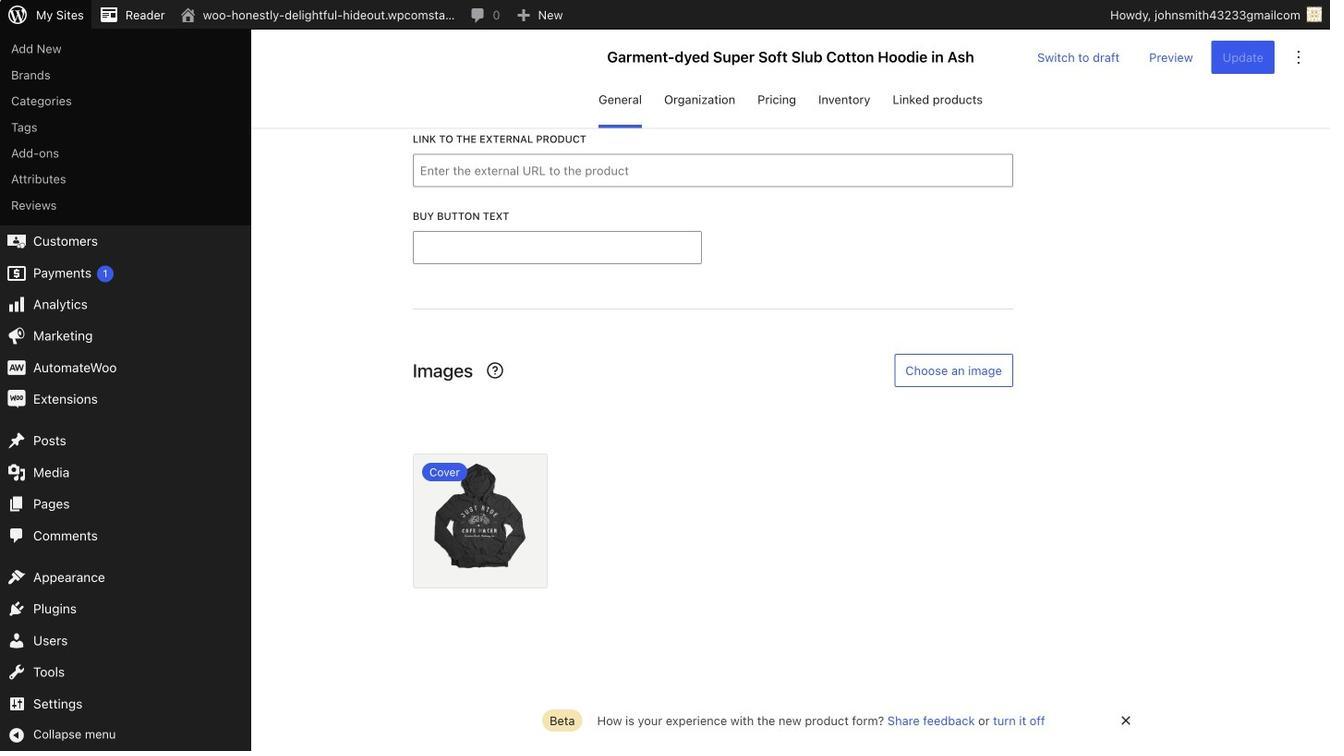 Task type: describe. For each thing, give the bounding box(es) containing it.
toolbar navigation
[[0, 0, 1331, 33]]

view helper text image
[[484, 359, 507, 382]]

none text field inside block: product section document
[[413, 231, 702, 264]]



Task type: vqa. For each thing, say whether or not it's contained in the screenshot.
TEXT FIELD
yes



Task type: locate. For each thing, give the bounding box(es) containing it.
1 block: product section document from the top
[[413, 0, 1014, 36]]

0 vertical spatial block: product section document
[[413, 0, 1014, 36]]

None text field
[[413, 231, 702, 264]]

product editor top bar. region
[[251, 30, 1331, 128]]

Enter the external URL to the product url field
[[413, 154, 1014, 187]]

3 block: product section document from the top
[[413, 354, 1014, 633]]

1 vertical spatial block: product section document
[[413, 81, 1014, 310]]

2 vertical spatial block: product section document
[[413, 354, 1014, 633]]

tab list
[[251, 85, 1331, 128]]

options image
[[1288, 46, 1310, 68]]

hide this message image
[[1115, 710, 1138, 732]]

2 block: product section document from the top
[[413, 81, 1014, 310]]

block: product section document
[[413, 0, 1014, 36], [413, 81, 1014, 310], [413, 354, 1014, 633]]



